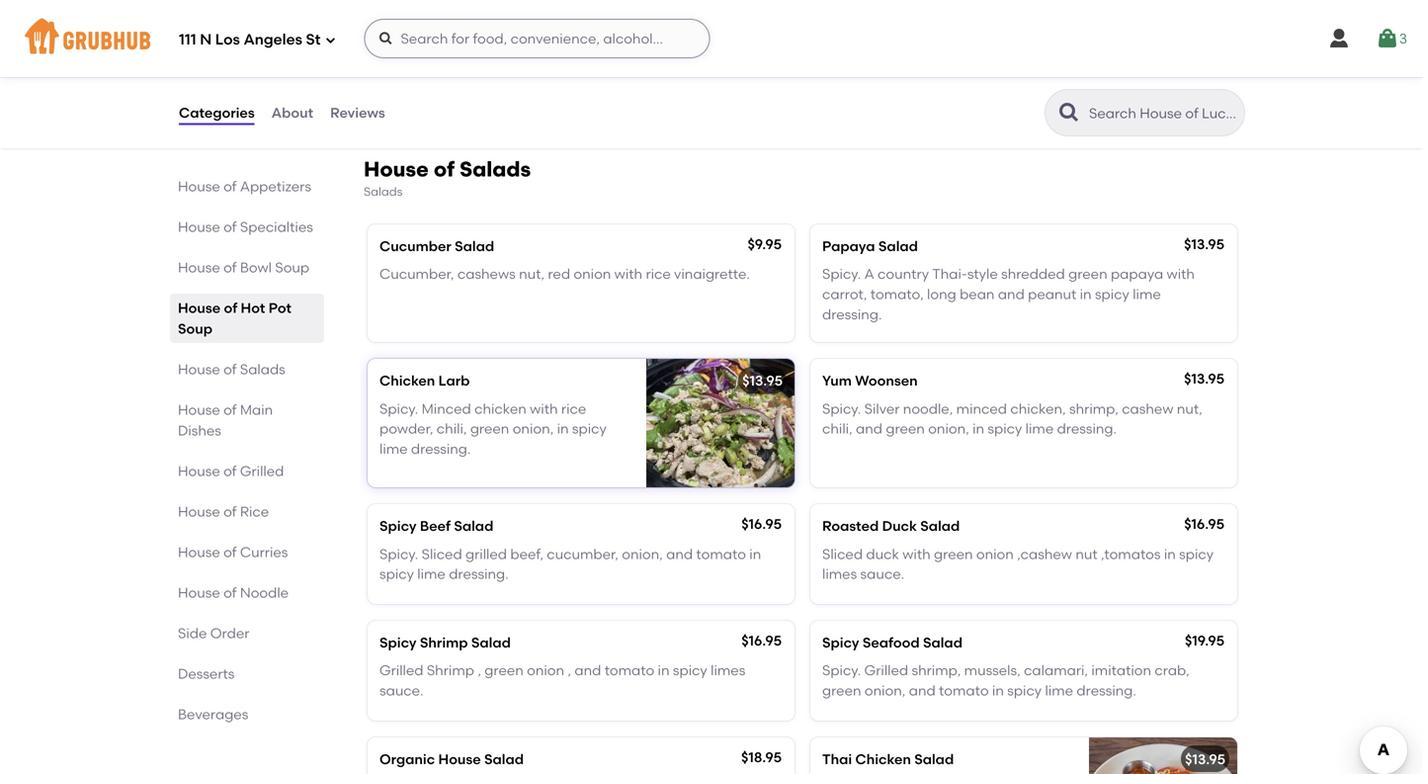 Task type: vqa. For each thing, say whether or not it's contained in the screenshot.
Search Papa Johns search field
no



Task type: describe. For each thing, give the bounding box(es) containing it.
about button
[[271, 77, 314, 148]]

sliced duck with green onion ,cashew nut ,tomatos in spicy limes sauce.
[[823, 546, 1214, 582]]

desserts tab
[[178, 663, 316, 684]]

search icon image
[[1058, 101, 1082, 125]]

style
[[968, 266, 998, 282]]

and inside spicy. silver noodle, minced chicken, shrimp, cashew nut, chili, and green onion, in spicy lime dressing.
[[856, 420, 883, 437]]

lime inside spicy. grilled shrimp, mussels, calamari, imitation crab, green onion, and tomato in spicy lime dressing.
[[1046, 682, 1074, 699]]

in inside spicy. sliced grilled beef, cucumber, onion, and tomato in spicy lime dressing.
[[750, 546, 762, 562]]

veggie
[[423, 29, 469, 46]]

spicy. grilled shrimp, mussels, calamari, imitation crab, green onion, and tomato in spicy lime dressing.
[[823, 662, 1190, 699]]

with inside spicy. minced chicken with rice powder, chili, green onion, in spicy lime dressing.
[[530, 400, 558, 417]]

papaya salad
[[823, 238, 918, 254]]

sauce. for grilled
[[380, 682, 424, 699]]

house of specialties tab
[[178, 217, 316, 237]]

beverages
[[178, 706, 248, 723]]

and inside spicy. grilled shrimp, mussels, calamari, imitation crab, green onion, and tomato in spicy lime dressing.
[[909, 682, 936, 699]]

cucumber salad
[[380, 238, 495, 254]]

grilled inside spicy. grilled shrimp, mussels, calamari, imitation crab, green onion, and tomato in spicy lime dressing.
[[865, 662, 909, 679]]

shredded
[[1002, 266, 1066, 282]]

salad for chicken
[[915, 751, 954, 768]]

hp-
[[380, 1, 405, 18]]

house of bowl soup tab
[[178, 257, 316, 278]]

desserts
[[178, 665, 235, 682]]

of for house of noodle
[[224, 584, 237, 601]]

in inside grilled shrimp , green onion , and tomato in spicy limes sauce.
[[658, 662, 670, 679]]

spicy inside spicy. grilled shrimp, mussels, calamari, imitation crab, green onion, and tomato in spicy lime dressing.
[[1008, 682, 1042, 699]]

minced
[[957, 400, 1008, 417]]

house of hot pot soup tab
[[178, 298, 316, 339]]

house of salads
[[178, 361, 286, 378]]

tomato for onion,
[[696, 546, 746, 562]]

peanut
[[1028, 286, 1077, 303]]

appetizers
[[240, 178, 311, 195]]

house of salads salads
[[364, 157, 531, 199]]

rice
[[240, 503, 269, 520]]

grilled inside tab
[[240, 463, 284, 480]]

onion, inside spicy. sliced grilled beef, cucumber, onion, and tomato in spicy lime dressing.
[[622, 546, 663, 562]]

shrimp for ,
[[427, 662, 475, 679]]

specialties
[[240, 219, 313, 235]]

of for house of hot pot soup
[[224, 300, 237, 316]]

vinaigrette.
[[674, 266, 750, 282]]

pot
[[269, 300, 292, 316]]

categories
[[179, 104, 255, 121]]

thai-
[[933, 266, 968, 282]]

organic house salad
[[380, 751, 524, 768]]

and inside spicy. a country thai-style shredded green papaya with carrot, tomato, long bean and peanut in spicy lime dressing.
[[998, 286, 1025, 303]]

curries
[[240, 544, 288, 561]]

of for house of curries
[[224, 544, 237, 561]]

spicy. for spicy. silver noodle, minced chicken, shrimp, cashew nut, chili, and green onion, in spicy lime dressing.
[[823, 400, 861, 417]]

country
[[878, 266, 929, 282]]

house of grilled tab
[[178, 461, 316, 482]]

thai chicken salad
[[823, 751, 954, 768]]

house of main dishes tab
[[178, 399, 316, 441]]

dishes
[[178, 422, 221, 439]]

onion for with
[[574, 266, 611, 282]]

carrot,
[[823, 286, 867, 303]]

hot
[[241, 300, 265, 316]]

woonsen
[[855, 372, 918, 389]]

tomato for ,
[[605, 662, 655, 679]]

spicy. for spicy. grilled shrimp, mussels, calamari, imitation crab, green onion, and tomato in spicy lime dressing.
[[823, 662, 861, 679]]

house for house of main dishes
[[178, 401, 220, 418]]

mixed inside mixed veggie ,shitake mushroom,tofu in veggie soup.
[[380, 29, 419, 46]]

house of appetizers
[[178, 178, 311, 195]]

salads for house of salads
[[240, 361, 286, 378]]

reviews button
[[329, 77, 386, 148]]

house of main dishes
[[178, 401, 273, 439]]

$19.95
[[1185, 632, 1225, 649]]

rice inside spicy. minced chicken with rice powder, chili, green onion, in spicy lime dressing.
[[561, 400, 587, 417]]

dressing. inside spicy. grilled shrimp, mussels, calamari, imitation crab, green onion, and tomato in spicy lime dressing.
[[1077, 682, 1137, 699]]

1 vertical spatial chicken
[[856, 751, 911, 768]]

and inside grilled shrimp , green onion , and tomato in spicy limes sauce.
[[575, 662, 601, 679]]

1 , from the left
[[478, 662, 481, 679]]

noodle,
[[903, 400, 953, 417]]

tomato,
[[871, 286, 924, 303]]

house of rice
[[178, 503, 269, 520]]

beverages tab
[[178, 704, 316, 725]]

spicy inside spicy. sliced grilled beef, cucumber, onion, and tomato in spicy lime dressing.
[[380, 566, 414, 582]]

in inside spicy. a country thai-style shredded green papaya with carrot, tomato, long bean and peanut in spicy lime dressing.
[[1080, 286, 1092, 303]]

papaya
[[823, 238, 876, 254]]

spicy. sliced grilled beef, cucumber, onion, and tomato in spicy lime dressing.
[[380, 546, 762, 582]]

shrimp for salad
[[420, 634, 468, 651]]

house of salads tab
[[178, 359, 316, 380]]

bean
[[960, 286, 995, 303]]

categories button
[[178, 77, 256, 148]]

of for house of main dishes
[[224, 401, 237, 418]]

spicy inside grilled shrimp , green onion , and tomato in spicy limes sauce.
[[673, 662, 708, 679]]

limes for sliced duck with green onion ,cashew nut ,tomatos in spicy limes sauce.
[[823, 566, 857, 582]]

,tomatos
[[1101, 546, 1161, 562]]

salad for beef
[[454, 518, 494, 534]]

grilled shrimp , green onion , and tomato in spicy limes sauce.
[[380, 662, 746, 699]]

house of bowl soup
[[178, 259, 310, 276]]

with right red
[[615, 266, 643, 282]]

thai
[[823, 751, 852, 768]]

house of specialties
[[178, 219, 313, 235]]

soup for hp- mixed vegetable soup
[[526, 1, 560, 18]]

cashew
[[1122, 400, 1174, 417]]

house for house of rice
[[178, 503, 220, 520]]

cashews
[[458, 266, 516, 282]]

chicken larb
[[380, 372, 470, 389]]

long
[[927, 286, 957, 303]]

red
[[548, 266, 571, 282]]

111
[[179, 31, 196, 49]]

yum
[[823, 372, 852, 389]]

st
[[306, 31, 321, 49]]

angeles
[[244, 31, 302, 49]]

onion for ,cashew
[[977, 546, 1014, 562]]

nut
[[1076, 546, 1098, 562]]

salad for seafood
[[923, 634, 963, 651]]

house of hot pot soup
[[178, 300, 292, 337]]

hp- mixed vegetable soup
[[380, 1, 560, 18]]

of for house of specialties
[[224, 219, 237, 235]]

house of noodle
[[178, 584, 289, 601]]

$16.95 for sliced duck with green onion ,cashew nut ,tomatos in spicy limes sauce.
[[1185, 516, 1225, 532]]

mixed veggie ,shitake mushroom,tofu in veggie soup.
[[380, 29, 584, 66]]

calamari,
[[1024, 662, 1089, 679]]

house for house of bowl soup
[[178, 259, 220, 276]]

house for house of noodle
[[178, 584, 220, 601]]

0 horizontal spatial svg image
[[325, 34, 337, 46]]

chicken
[[475, 400, 527, 417]]

onion, inside spicy. silver noodle, minced chicken, shrimp, cashew nut, chili, and green onion, in spicy lime dressing.
[[929, 420, 970, 437]]

,shitake
[[472, 29, 525, 46]]

$18.95
[[742, 749, 782, 766]]

of for house of rice
[[224, 503, 237, 520]]

0 vertical spatial rice
[[646, 266, 671, 282]]

of for house of appetizers
[[224, 178, 237, 195]]

hp- mixed vegetable soup image
[[647, 0, 795, 116]]

crab,
[[1155, 662, 1190, 679]]

main
[[240, 401, 273, 418]]

house for house of hot pot soup
[[178, 300, 221, 316]]

green inside spicy. minced chicken with rice powder, chili, green onion, in spicy lime dressing.
[[470, 420, 510, 437]]

soup.
[[548, 49, 584, 66]]

sliced inside spicy. sliced grilled beef, cucumber, onion, and tomato in spicy lime dressing.
[[422, 546, 462, 562]]

$9.95
[[748, 236, 782, 253]]

order
[[210, 625, 250, 642]]

spicy. for spicy. minced chicken with rice powder, chili, green onion, in spicy lime dressing.
[[380, 400, 418, 417]]

Search House of Luck Thai BBQ search field
[[1088, 104, 1239, 123]]

green inside spicy. a country thai-style shredded green papaya with carrot, tomato, long bean and peanut in spicy lime dressing.
[[1069, 266, 1108, 282]]

0 horizontal spatial chicken
[[380, 372, 435, 389]]

1 vertical spatial salads
[[364, 184, 403, 199]]

$16.95 for spicy. sliced grilled beef, cucumber, onion, and tomato in spicy lime dressing.
[[742, 516, 782, 532]]

with inside spicy. a country thai-style shredded green papaya with carrot, tomato, long bean and peanut in spicy lime dressing.
[[1167, 266, 1195, 282]]

salad for house
[[484, 751, 524, 768]]

house for house of specialties
[[178, 219, 220, 235]]

yum woonsen
[[823, 372, 918, 389]]

3
[[1400, 30, 1408, 47]]

side
[[178, 625, 207, 642]]



Task type: locate. For each thing, give the bounding box(es) containing it.
soup up search for food, convenience, alcohol... search box
[[526, 1, 560, 18]]

of left rice
[[224, 503, 237, 520]]

0 vertical spatial shrimp,
[[1070, 400, 1119, 417]]

spicy. a country thai-style shredded green papaya with carrot, tomato, long bean and peanut in spicy lime dressing.
[[823, 266, 1195, 323]]

side order
[[178, 625, 250, 642]]

papaya
[[1111, 266, 1164, 282]]

salad right organic
[[484, 751, 524, 768]]

2 horizontal spatial tomato
[[939, 682, 989, 699]]

sliced down roasted
[[823, 546, 863, 562]]

2 vertical spatial tomato
[[939, 682, 989, 699]]

and inside spicy. sliced grilled beef, cucumber, onion, and tomato in spicy lime dressing.
[[666, 546, 693, 562]]

chicken larb image
[[647, 359, 795, 487]]

salad for shrimp
[[472, 634, 511, 651]]

of inside the house of main dishes
[[224, 401, 237, 418]]

svg image left 3 button
[[1328, 27, 1351, 50]]

tomato inside grilled shrimp , green onion , and tomato in spicy limes sauce.
[[605, 662, 655, 679]]

1 horizontal spatial sauce.
[[861, 566, 905, 582]]

house for house of salads
[[178, 361, 220, 378]]

grilled
[[466, 546, 507, 562]]

of for house of grilled
[[224, 463, 237, 480]]

with
[[615, 266, 643, 282], [1167, 266, 1195, 282], [530, 400, 558, 417], [903, 546, 931, 562]]

1 horizontal spatial nut,
[[1177, 400, 1203, 417]]

1 sliced from the left
[[422, 546, 462, 562]]

salad up grilled shrimp , green onion , and tomato in spicy limes sauce.
[[472, 634, 511, 651]]

dressing. inside spicy. a country thai-style shredded green papaya with carrot, tomato, long bean and peanut in spicy lime dressing.
[[823, 306, 882, 323]]

tomato inside spicy. sliced grilled beef, cucumber, onion, and tomato in spicy lime dressing.
[[696, 546, 746, 562]]

1 horizontal spatial onion
[[574, 266, 611, 282]]

house inside 'house of curries' tab
[[178, 544, 220, 561]]

silver
[[865, 400, 900, 417]]

1 horizontal spatial grilled
[[380, 662, 424, 679]]

grilled down "seafood"
[[865, 662, 909, 679]]

of left main
[[224, 401, 237, 418]]

1 vertical spatial rice
[[561, 400, 587, 417]]

grilled inside grilled shrimp , green onion , and tomato in spicy limes sauce.
[[380, 662, 424, 679]]

3 button
[[1376, 21, 1408, 56]]

shrimp
[[420, 634, 468, 651], [427, 662, 475, 679]]

2 horizontal spatial grilled
[[865, 662, 909, 679]]

in inside sliced duck with green onion ,cashew nut ,tomatos in spicy limes sauce.
[[1165, 546, 1176, 562]]

lime down "papaya"
[[1133, 286, 1162, 303]]

shrimp,
[[1070, 400, 1119, 417], [912, 662, 961, 679]]

roasted
[[823, 518, 879, 534]]

house inside house of salads tab
[[178, 361, 220, 378]]

house of curries
[[178, 544, 288, 561]]

house of appetizers tab
[[178, 176, 316, 197]]

salad right thai
[[915, 751, 954, 768]]

0 vertical spatial sauce.
[[861, 566, 905, 582]]

with right "chicken"
[[530, 400, 558, 417]]

dressing. down "grilled"
[[449, 566, 509, 582]]

organic
[[380, 751, 435, 768]]

tomato inside spicy. grilled shrimp, mussels, calamari, imitation crab, green onion, and tomato in spicy lime dressing.
[[939, 682, 989, 699]]

of left noodle
[[224, 584, 237, 601]]

spicy. inside spicy. sliced grilled beef, cucumber, onion, and tomato in spicy lime dressing.
[[380, 546, 418, 562]]

1 vertical spatial limes
[[711, 662, 746, 679]]

$16.95 for grilled shrimp , green onion , and tomato in spicy limes sauce.
[[742, 632, 782, 649]]

house of rice tab
[[178, 501, 316, 522]]

Search for food, convenience, alcohol... search field
[[364, 19, 710, 58]]

spicy
[[1095, 286, 1130, 303], [572, 420, 607, 437], [988, 420, 1023, 437], [1180, 546, 1214, 562], [380, 566, 414, 582], [673, 662, 708, 679], [1008, 682, 1042, 699]]

of up house of specialties
[[224, 178, 237, 195]]

0 vertical spatial salads
[[460, 157, 531, 182]]

of for house of salads
[[224, 361, 237, 378]]

thai chicken salad image
[[1090, 737, 1238, 774]]

house up the house of main dishes
[[178, 361, 220, 378]]

house down reviews "button"
[[364, 157, 429, 182]]

spicy. up powder,
[[380, 400, 418, 417]]

spicy for spicy seafood salad
[[823, 634, 860, 651]]

1 horizontal spatial ,
[[568, 662, 571, 679]]

house up house of specialties
[[178, 178, 220, 195]]

svg image inside 3 button
[[1376, 27, 1400, 50]]

lime down beef
[[417, 566, 446, 582]]

green down the spicy shrimp salad on the left bottom of the page
[[485, 662, 524, 679]]

sliced inside sliced duck with green onion ,cashew nut ,tomatos in spicy limes sauce.
[[823, 546, 863, 562]]

of up house of rice
[[224, 463, 237, 480]]

2 sliced from the left
[[823, 546, 863, 562]]

dressing. down powder,
[[411, 440, 471, 457]]

sliced down spicy beef salad
[[422, 546, 462, 562]]

lime inside spicy. sliced grilled beef, cucumber, onion, and tomato in spicy lime dressing.
[[417, 566, 446, 582]]

nut,
[[519, 266, 545, 282], [1177, 400, 1203, 417]]

1 horizontal spatial sliced
[[823, 546, 863, 562]]

house inside house of noodle tab
[[178, 584, 220, 601]]

cucumber,
[[380, 266, 454, 282]]

1 horizontal spatial shrimp,
[[1070, 400, 1119, 417]]

1 horizontal spatial svg image
[[1376, 27, 1400, 50]]

spicy. inside spicy. grilled shrimp, mussels, calamari, imitation crab, green onion, and tomato in spicy lime dressing.
[[823, 662, 861, 679]]

chili, inside spicy. minced chicken with rice powder, chili, green onion, in spicy lime dressing.
[[437, 420, 467, 437]]

house up house of bowl soup
[[178, 219, 220, 235]]

1 horizontal spatial rice
[[646, 266, 671, 282]]

0 vertical spatial limes
[[823, 566, 857, 582]]

house inside house of bowl soup tab
[[178, 259, 220, 276]]

dressing. inside spicy. minced chicken with rice powder, chili, green onion, in spicy lime dressing.
[[411, 440, 471, 457]]

nut, inside spicy. silver noodle, minced chicken, shrimp, cashew nut, chili, and green onion, in spicy lime dressing.
[[1177, 400, 1203, 417]]

cucumber,
[[547, 546, 619, 562]]

cucumber
[[380, 238, 452, 254]]

nut, left red
[[519, 266, 545, 282]]

sauce. down duck
[[861, 566, 905, 582]]

noodle
[[240, 584, 289, 601]]

chili,
[[437, 420, 467, 437], [823, 420, 853, 437]]

onion, right the 'cucumber,'
[[622, 546, 663, 562]]

in inside spicy. silver noodle, minced chicken, shrimp, cashew nut, chili, and green onion, in spicy lime dressing.
[[973, 420, 985, 437]]

bowl
[[240, 259, 272, 276]]

2 , from the left
[[568, 662, 571, 679]]

limes
[[823, 566, 857, 582], [711, 662, 746, 679]]

salad up country
[[879, 238, 918, 254]]

of up house of bowl soup
[[224, 219, 237, 235]]

house inside the house of main dishes
[[178, 401, 220, 418]]

house inside house of appetizers tab
[[178, 178, 220, 195]]

0 horizontal spatial tomato
[[605, 662, 655, 679]]

chicken,
[[1011, 400, 1066, 417]]

spicy. for spicy. sliced grilled beef, cucumber, onion, and tomato in spicy lime dressing.
[[380, 546, 418, 562]]

spicy beef salad
[[380, 518, 494, 534]]

house for house of salads salads
[[364, 157, 429, 182]]

0 horizontal spatial grilled
[[240, 463, 284, 480]]

reviews
[[330, 104, 385, 121]]

2 horizontal spatial soup
[[526, 1, 560, 18]]

dressing. inside spicy. sliced grilled beef, cucumber, onion, and tomato in spicy lime dressing.
[[449, 566, 509, 582]]

onion for ,
[[527, 662, 565, 679]]

house down dishes
[[178, 463, 220, 480]]

2 vertical spatial onion
[[527, 662, 565, 679]]

main navigation navigation
[[0, 0, 1424, 77]]

and
[[998, 286, 1025, 303], [856, 420, 883, 437], [666, 546, 693, 562], [575, 662, 601, 679], [909, 682, 936, 699]]

mushroom,tofu
[[380, 49, 482, 66]]

with right "papaya"
[[1167, 266, 1195, 282]]

salad right duck
[[921, 518, 960, 534]]

house down house of grilled
[[178, 503, 220, 520]]

dressing. down chicken,
[[1058, 420, 1117, 437]]

0 horizontal spatial sauce.
[[380, 682, 424, 699]]

spicy shrimp salad
[[380, 634, 511, 651]]

house inside the house of hot pot soup
[[178, 300, 221, 316]]

,
[[478, 662, 481, 679], [568, 662, 571, 679]]

0 vertical spatial soup
[[526, 1, 560, 18]]

limes inside sliced duck with green onion ,cashew nut ,tomatos in spicy limes sauce.
[[823, 566, 857, 582]]

of inside the house of salads salads
[[434, 157, 455, 182]]

$16.95
[[742, 516, 782, 532], [1185, 516, 1225, 532], [742, 632, 782, 649]]

green up peanut at the right of page
[[1069, 266, 1108, 282]]

house
[[364, 157, 429, 182], [178, 178, 220, 195], [178, 219, 220, 235], [178, 259, 220, 276], [178, 300, 221, 316], [178, 361, 220, 378], [178, 401, 220, 418], [178, 463, 220, 480], [178, 503, 220, 520], [178, 544, 220, 561], [178, 584, 220, 601], [439, 751, 481, 768]]

of for house of salads salads
[[434, 157, 455, 182]]

1 horizontal spatial chili,
[[823, 420, 853, 437]]

los
[[215, 31, 240, 49]]

1 horizontal spatial svg image
[[1328, 27, 1351, 50]]

1 vertical spatial mixed
[[380, 29, 419, 46]]

2 vertical spatial salads
[[240, 361, 286, 378]]

0 horizontal spatial sliced
[[422, 546, 462, 562]]

spicy inside spicy. silver noodle, minced chicken, shrimp, cashew nut, chili, and green onion, in spicy lime dressing.
[[988, 420, 1023, 437]]

1 vertical spatial shrimp
[[427, 662, 475, 679]]

svg image
[[1328, 27, 1351, 50], [378, 31, 394, 46]]

spicy for spicy beef salad
[[380, 518, 417, 534]]

green
[[1069, 266, 1108, 282], [470, 420, 510, 437], [886, 420, 925, 437], [934, 546, 973, 562], [485, 662, 524, 679], [823, 682, 862, 699]]

vegetable
[[452, 1, 522, 18]]

grilled down the spicy shrimp salad on the left bottom of the page
[[380, 662, 424, 679]]

beef,
[[511, 546, 544, 562]]

1 chili, from the left
[[437, 420, 467, 437]]

chili, inside spicy. silver noodle, minced chicken, shrimp, cashew nut, chili, and green onion, in spicy lime dressing.
[[823, 420, 853, 437]]

house for house of curries
[[178, 544, 220, 561]]

lime inside spicy. a country thai-style shredded green papaya with carrot, tomato, long bean and peanut in spicy lime dressing.
[[1133, 286, 1162, 303]]

lime inside spicy. silver noodle, minced chicken, shrimp, cashew nut, chili, and green onion, in spicy lime dressing.
[[1026, 420, 1054, 437]]

2 horizontal spatial onion
[[977, 546, 1014, 562]]

dressing. down "carrot,"
[[823, 306, 882, 323]]

shrimp, inside spicy. grilled shrimp, mussels, calamari, imitation crab, green onion, and tomato in spicy lime dressing.
[[912, 662, 961, 679]]

0 horizontal spatial soup
[[178, 320, 213, 337]]

house left 'hot'
[[178, 300, 221, 316]]

spicy. down the yum
[[823, 400, 861, 417]]

1 horizontal spatial tomato
[[696, 546, 746, 562]]

mixed down hp-
[[380, 29, 419, 46]]

onion, down "chicken"
[[513, 420, 554, 437]]

house inside the house of salads salads
[[364, 157, 429, 182]]

1 vertical spatial nut,
[[1177, 400, 1203, 417]]

,cashew
[[1018, 546, 1073, 562]]

onion inside grilled shrimp , green onion , and tomato in spicy limes sauce.
[[527, 662, 565, 679]]

onion, inside spicy. grilled shrimp, mussels, calamari, imitation crab, green onion, and tomato in spicy lime dressing.
[[865, 682, 906, 699]]

chicken
[[380, 372, 435, 389], [856, 751, 911, 768]]

green down "chicken"
[[470, 420, 510, 437]]

of down the house of hot pot soup
[[224, 361, 237, 378]]

house inside house of rice tab
[[178, 503, 220, 520]]

veggie
[[500, 49, 545, 66]]

0 horizontal spatial rice
[[561, 400, 587, 417]]

0 vertical spatial tomato
[[696, 546, 746, 562]]

duck
[[867, 546, 900, 562]]

of inside tab
[[224, 219, 237, 235]]

chili, down the yum
[[823, 420, 853, 437]]

spicy inside sliced duck with green onion ,cashew nut ,tomatos in spicy limes sauce.
[[1180, 546, 1214, 562]]

spicy. minced chicken with rice powder, chili, green onion, in spicy lime dressing.
[[380, 400, 607, 457]]

limes for grilled shrimp , green onion , and tomato in spicy limes sauce.
[[711, 662, 746, 679]]

in
[[485, 49, 497, 66], [1080, 286, 1092, 303], [557, 420, 569, 437], [973, 420, 985, 437], [750, 546, 762, 562], [1165, 546, 1176, 562], [658, 662, 670, 679], [993, 682, 1004, 699]]

spicy. inside spicy. minced chicken with rice powder, chili, green onion, in spicy lime dressing.
[[380, 400, 418, 417]]

spicy inside spicy. minced chicken with rice powder, chili, green onion, in spicy lime dressing.
[[572, 420, 607, 437]]

limes inside grilled shrimp , green onion , and tomato in spicy limes sauce.
[[711, 662, 746, 679]]

duck
[[883, 518, 917, 534]]

salads up main
[[240, 361, 286, 378]]

nut, right cashew
[[1177, 400, 1203, 417]]

side order tab
[[178, 623, 316, 644]]

spicy. inside spicy. a country thai-style shredded green papaya with carrot, tomato, long bean and peanut in spicy lime dressing.
[[823, 266, 861, 282]]

lime
[[1133, 286, 1162, 303], [1026, 420, 1054, 437], [380, 440, 408, 457], [417, 566, 446, 582], [1046, 682, 1074, 699]]

salads up "cucumber"
[[364, 184, 403, 199]]

in inside spicy. grilled shrimp, mussels, calamari, imitation crab, green onion, and tomato in spicy lime dressing.
[[993, 682, 1004, 699]]

111 n los angeles st
[[179, 31, 321, 49]]

0 horizontal spatial shrimp,
[[912, 662, 961, 679]]

soup up house of salads on the left top of the page
[[178, 320, 213, 337]]

house left the bowl
[[178, 259, 220, 276]]

onion,
[[513, 420, 554, 437], [929, 420, 970, 437], [622, 546, 663, 562], [865, 682, 906, 699]]

green inside spicy. grilled shrimp, mussels, calamari, imitation crab, green onion, and tomato in spicy lime dressing.
[[823, 682, 862, 699]]

in inside spicy. minced chicken with rice powder, chili, green onion, in spicy lime dressing.
[[557, 420, 569, 437]]

house down house of rice
[[178, 544, 220, 561]]

soup inside the house of hot pot soup
[[178, 320, 213, 337]]

1 vertical spatial onion
[[977, 546, 1014, 562]]

house up side
[[178, 584, 220, 601]]

spicy. inside spicy. silver noodle, minced chicken, shrimp, cashew nut, chili, and green onion, in spicy lime dressing.
[[823, 400, 861, 417]]

0 vertical spatial shrimp
[[420, 634, 468, 651]]

house inside house of grilled tab
[[178, 463, 220, 480]]

0 vertical spatial onion
[[574, 266, 611, 282]]

0 horizontal spatial nut,
[[519, 266, 545, 282]]

mixed up veggie
[[409, 1, 449, 18]]

1 horizontal spatial limes
[[823, 566, 857, 582]]

house of noodle tab
[[178, 582, 316, 603]]

sauce. inside grilled shrimp , green onion , and tomato in spicy limes sauce.
[[380, 682, 424, 699]]

salad right "seafood"
[[923, 634, 963, 651]]

spicy.
[[823, 266, 861, 282], [380, 400, 418, 417], [823, 400, 861, 417], [380, 546, 418, 562], [823, 662, 861, 679]]

beef
[[420, 518, 451, 534]]

spicy
[[380, 518, 417, 534], [380, 634, 417, 651], [823, 634, 860, 651]]

lime down calamari,
[[1046, 682, 1074, 699]]

shrimp, inside spicy. silver noodle, minced chicken, shrimp, cashew nut, chili, and green onion, in spicy lime dressing.
[[1070, 400, 1119, 417]]

2 horizontal spatial salads
[[460, 157, 531, 182]]

0 horizontal spatial limes
[[711, 662, 746, 679]]

sauce. for sliced
[[861, 566, 905, 582]]

green down roasted duck salad
[[934, 546, 973, 562]]

in inside mixed veggie ,shitake mushroom,tofu in veggie soup.
[[485, 49, 497, 66]]

1 vertical spatial sauce.
[[380, 682, 424, 699]]

chicken left larb
[[380, 372, 435, 389]]

shrimp down "grilled"
[[420, 634, 468, 651]]

shrimp, down spicy seafood salad
[[912, 662, 961, 679]]

about
[[272, 104, 313, 121]]

1 vertical spatial soup
[[275, 259, 310, 276]]

soup right the bowl
[[275, 259, 310, 276]]

mixed
[[409, 1, 449, 18], [380, 29, 419, 46]]

0 horizontal spatial ,
[[478, 662, 481, 679]]

svg image
[[1376, 27, 1400, 50], [325, 34, 337, 46]]

dressing.
[[823, 306, 882, 323], [1058, 420, 1117, 437], [411, 440, 471, 457], [449, 566, 509, 582], [1077, 682, 1137, 699]]

sauce. down the spicy shrimp salad on the left bottom of the page
[[380, 682, 424, 699]]

powder,
[[380, 420, 434, 437]]

lime down powder,
[[380, 440, 408, 457]]

with down duck
[[903, 546, 931, 562]]

chili, down the minced at the left bottom
[[437, 420, 467, 437]]

0 horizontal spatial chili,
[[437, 420, 467, 437]]

house of curries tab
[[178, 542, 316, 563]]

$13.95
[[1185, 236, 1225, 253], [1185, 370, 1225, 387], [743, 372, 783, 389], [1186, 751, 1226, 768]]

onion, inside spicy. minced chicken with rice powder, chili, green onion, in spicy lime dressing.
[[513, 420, 554, 437]]

spicy inside spicy. a country thai-style shredded green papaya with carrot, tomato, long bean and peanut in spicy lime dressing.
[[1095, 286, 1130, 303]]

mussels,
[[965, 662, 1021, 679]]

chicken right thai
[[856, 751, 911, 768]]

grilled up rice
[[240, 463, 284, 480]]

soup for house of bowl soup
[[275, 259, 310, 276]]

of inside tab
[[224, 544, 237, 561]]

with inside sliced duck with green onion ,cashew nut ,tomatos in spicy limes sauce.
[[903, 546, 931, 562]]

salad up "grilled"
[[454, 518, 494, 534]]

salad up the cashews
[[455, 238, 495, 254]]

svg image down hp-
[[378, 31, 394, 46]]

of inside the house of hot pot soup
[[224, 300, 237, 316]]

limes up $18.95
[[711, 662, 746, 679]]

salads up cucumber salad
[[460, 157, 531, 182]]

spicy seafood salad
[[823, 634, 963, 651]]

0 vertical spatial chicken
[[380, 372, 435, 389]]

house right organic
[[439, 751, 481, 768]]

1 horizontal spatial chicken
[[856, 751, 911, 768]]

green inside spicy. silver noodle, minced chicken, shrimp, cashew nut, chili, and green onion, in spicy lime dressing.
[[886, 420, 925, 437]]

shrimp down the spicy shrimp salad on the left bottom of the page
[[427, 662, 475, 679]]

0 vertical spatial mixed
[[409, 1, 449, 18]]

rice right "chicken"
[[561, 400, 587, 417]]

soup
[[526, 1, 560, 18], [275, 259, 310, 276], [178, 320, 213, 337]]

house of grilled
[[178, 463, 284, 480]]

rice left vinaigrette.
[[646, 266, 671, 282]]

of left 'hot'
[[224, 300, 237, 316]]

1 horizontal spatial soup
[[275, 259, 310, 276]]

lime inside spicy. minced chicken with rice powder, chili, green onion, in spicy lime dressing.
[[380, 440, 408, 457]]

onion inside sliced duck with green onion ,cashew nut ,tomatos in spicy limes sauce.
[[977, 546, 1014, 562]]

green up thai
[[823, 682, 862, 699]]

spicy. up "carrot,"
[[823, 266, 861, 282]]

spicy. down spicy seafood salad
[[823, 662, 861, 679]]

1 horizontal spatial salads
[[364, 184, 403, 199]]

shrimp inside grilled shrimp , green onion , and tomato in spicy limes sauce.
[[427, 662, 475, 679]]

spicy for spicy shrimp salad
[[380, 634, 417, 651]]

of left "curries"
[[224, 544, 237, 561]]

shrimp, left cashew
[[1070, 400, 1119, 417]]

1 vertical spatial shrimp,
[[912, 662, 961, 679]]

onion, down "seafood"
[[865, 682, 906, 699]]

house inside house of specialties tab
[[178, 219, 220, 235]]

house for house of grilled
[[178, 463, 220, 480]]

green inside sliced duck with green onion ,cashew nut ,tomatos in spicy limes sauce.
[[934, 546, 973, 562]]

1 vertical spatial tomato
[[605, 662, 655, 679]]

of for house of bowl soup
[[224, 259, 237, 276]]

0 horizontal spatial svg image
[[378, 31, 394, 46]]

seafood
[[863, 634, 920, 651]]

dressing. inside spicy. silver noodle, minced chicken, shrimp, cashew nut, chili, and green onion, in spicy lime dressing.
[[1058, 420, 1117, 437]]

house for house of appetizers
[[178, 178, 220, 195]]

larb
[[439, 372, 470, 389]]

roasted duck salad
[[823, 518, 960, 534]]

2 vertical spatial soup
[[178, 320, 213, 337]]

onion, down noodle,
[[929, 420, 970, 437]]

green down noodle,
[[886, 420, 925, 437]]

limes down roasted
[[823, 566, 857, 582]]

tomato
[[696, 546, 746, 562], [605, 662, 655, 679], [939, 682, 989, 699]]

salads for house of salads salads
[[460, 157, 531, 182]]

0 horizontal spatial onion
[[527, 662, 565, 679]]

dressing. down imitation at the bottom right of page
[[1077, 682, 1137, 699]]

salads inside tab
[[240, 361, 286, 378]]

green inside grilled shrimp , green onion , and tomato in spicy limes sauce.
[[485, 662, 524, 679]]

2 chili, from the left
[[823, 420, 853, 437]]

imitation
[[1092, 662, 1152, 679]]

0 horizontal spatial salads
[[240, 361, 286, 378]]

spicy. for spicy. a country thai-style shredded green papaya with carrot, tomato, long bean and peanut in spicy lime dressing.
[[823, 266, 861, 282]]

0 vertical spatial nut,
[[519, 266, 545, 282]]

a
[[865, 266, 875, 282]]

salad for duck
[[921, 518, 960, 534]]

spicy. down spicy beef salad
[[380, 546, 418, 562]]

of left the bowl
[[224, 259, 237, 276]]

house up dishes
[[178, 401, 220, 418]]

salad
[[455, 238, 495, 254], [879, 238, 918, 254], [454, 518, 494, 534], [921, 518, 960, 534], [472, 634, 511, 651], [923, 634, 963, 651], [484, 751, 524, 768], [915, 751, 954, 768]]

of up cucumber salad
[[434, 157, 455, 182]]

lime down chicken,
[[1026, 420, 1054, 437]]

sauce. inside sliced duck with green onion ,cashew nut ,tomatos in spicy limes sauce.
[[861, 566, 905, 582]]



